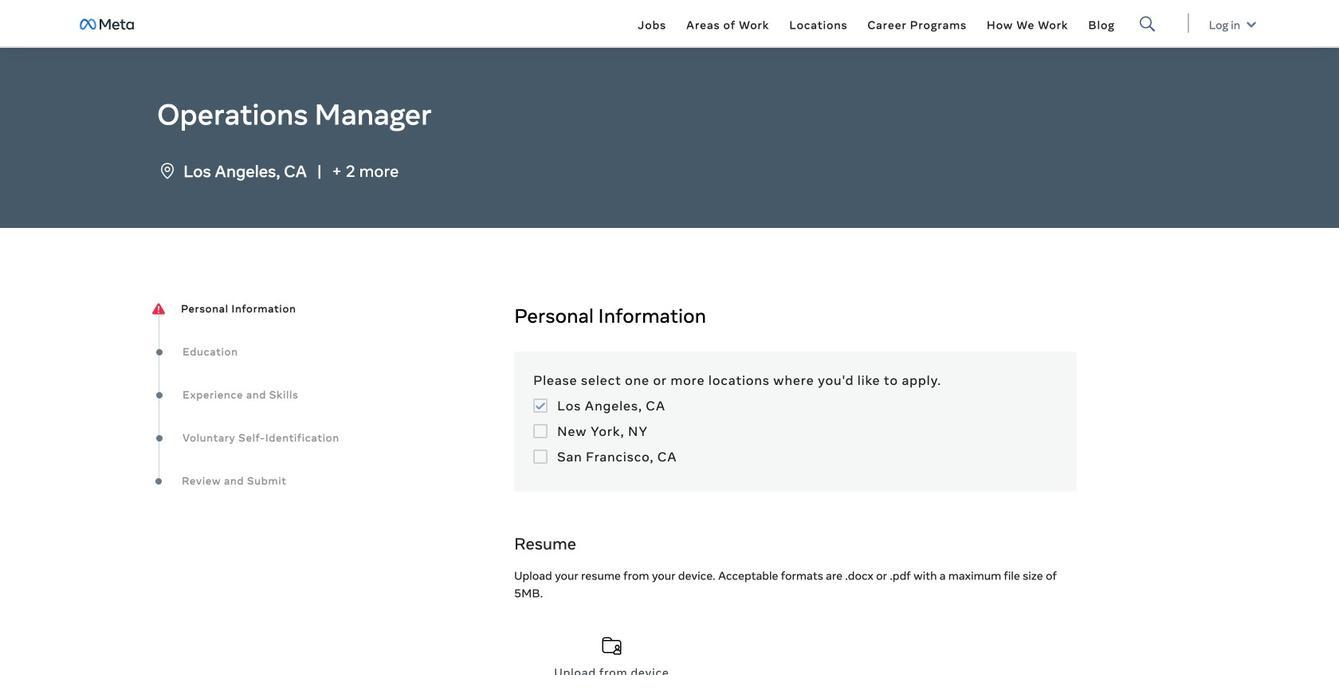 Task type: vqa. For each thing, say whether or not it's contained in the screenshot.
LOCATION text box
no



Task type: locate. For each thing, give the bounding box(es) containing it.
desktop nav logo image
[[80, 19, 134, 31]]



